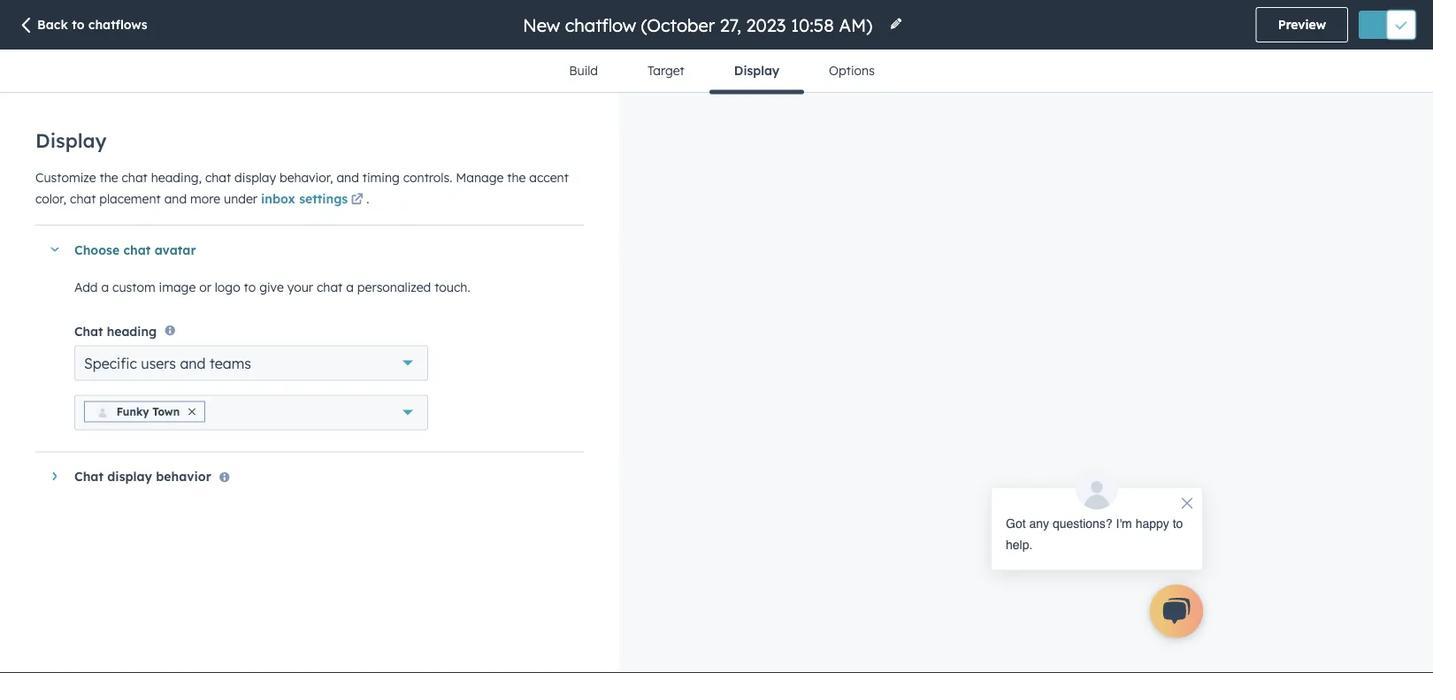 Task type: locate. For each thing, give the bounding box(es) containing it.
1 vertical spatial and
[[164, 191, 187, 206]]

chat
[[74, 323, 103, 339], [74, 469, 104, 484]]

chat up custom
[[123, 242, 151, 257]]

display
[[235, 169, 276, 185], [107, 469, 152, 484]]

the up placement
[[100, 169, 118, 185]]

0 vertical spatial chat
[[74, 323, 103, 339]]

2 vertical spatial to
[[1173, 517, 1183, 531]]

0 vertical spatial display
[[235, 169, 276, 185]]

to right back
[[72, 17, 85, 32]]

chat inside dropdown button
[[74, 469, 104, 484]]

timing
[[363, 169, 400, 185]]

avatar
[[155, 242, 196, 257]]

and up link opens in a new window icon
[[337, 169, 359, 185]]

options
[[829, 63, 875, 78]]

inbox settings
[[261, 191, 348, 206]]

1 horizontal spatial to
[[244, 280, 256, 295]]

the left accent at the top left
[[507, 169, 526, 185]]

back to chatflows
[[37, 17, 147, 32]]

a right 'add'
[[101, 280, 109, 295]]

to
[[72, 17, 85, 32], [244, 280, 256, 295], [1173, 517, 1183, 531]]

more
[[190, 191, 220, 206]]

behavior,
[[280, 169, 333, 185]]

give
[[259, 280, 284, 295]]

chat inside dropdown button
[[123, 242, 151, 257]]

0 horizontal spatial display
[[35, 128, 107, 153]]

got any questions? i'm happy to help. status
[[1006, 513, 1188, 556]]

link opens in a new window image
[[351, 189, 363, 211]]

town
[[152, 405, 180, 418]]

1 horizontal spatial a
[[346, 280, 354, 295]]

and right users
[[180, 354, 206, 372]]

chatflows
[[88, 17, 147, 32]]

0 vertical spatial to
[[72, 17, 85, 32]]

and down heading,
[[164, 191, 187, 206]]

chat
[[122, 169, 148, 185], [205, 169, 231, 185], [70, 191, 96, 206], [123, 242, 151, 257], [317, 280, 343, 295]]

1 horizontal spatial the
[[507, 169, 526, 185]]

1 horizontal spatial display
[[734, 63, 780, 78]]

target button
[[623, 50, 709, 92]]

custom
[[112, 280, 155, 295]]

behavior
[[156, 469, 211, 484]]

chat for chat display behavior
[[74, 469, 104, 484]]

caret image
[[53, 471, 57, 482]]

2 the from the left
[[507, 169, 526, 185]]

1 vertical spatial chat
[[74, 469, 104, 484]]

welcome message status
[[973, 467, 1203, 571]]

1 vertical spatial display
[[107, 469, 152, 484]]

1 vertical spatial to
[[244, 280, 256, 295]]

chat down customize
[[70, 191, 96, 206]]

0 vertical spatial display
[[734, 63, 780, 78]]

the
[[100, 169, 118, 185], [507, 169, 526, 185]]

any
[[1029, 517, 1049, 531]]

1 chat from the top
[[74, 323, 103, 339]]

chat up placement
[[122, 169, 148, 185]]

a
[[101, 280, 109, 295], [346, 280, 354, 295]]

2 horizontal spatial to
[[1173, 517, 1183, 531]]

to inside back to chatflows button
[[72, 17, 85, 32]]

1 horizontal spatial display
[[235, 169, 276, 185]]

display left behavior
[[107, 469, 152, 484]]

and
[[337, 169, 359, 185], [164, 191, 187, 206], [180, 354, 206, 372]]

0 horizontal spatial a
[[101, 280, 109, 295]]

None field
[[521, 13, 879, 37]]

to left the give
[[244, 280, 256, 295]]

to inside the got any questions? i'm happy to help.
[[1173, 517, 1183, 531]]

chat heading
[[74, 323, 157, 339]]

chat up specific
[[74, 323, 103, 339]]

0 vertical spatial and
[[337, 169, 359, 185]]

2 a from the left
[[346, 280, 354, 295]]

got
[[1006, 517, 1026, 531]]

build
[[569, 63, 598, 78]]

manage
[[456, 169, 504, 185]]

0 horizontal spatial the
[[100, 169, 118, 185]]

1 a from the left
[[101, 280, 109, 295]]

to right 'happy'
[[1173, 517, 1183, 531]]

help.
[[1006, 538, 1033, 552]]

1 vertical spatial display
[[35, 128, 107, 153]]

0 horizontal spatial display
[[107, 469, 152, 484]]

navigation
[[544, 50, 900, 94]]

a left personalized
[[346, 280, 354, 295]]

link opens in a new window image
[[351, 194, 363, 206]]

build button
[[544, 50, 623, 92]]

and inside popup button
[[180, 354, 206, 372]]

display
[[734, 63, 780, 78], [35, 128, 107, 153]]

display inside customize the chat heading, chat display behavior, and timing controls. manage the accent color, chat placement and more under
[[235, 169, 276, 185]]

target
[[648, 63, 685, 78]]

2 chat from the top
[[74, 469, 104, 484]]

display up under on the left of page
[[235, 169, 276, 185]]

chat right caret icon
[[74, 469, 104, 484]]

0 horizontal spatial to
[[72, 17, 85, 32]]

2 vertical spatial and
[[180, 354, 206, 372]]

funky town
[[117, 405, 180, 418]]

logo
[[215, 280, 240, 295]]



Task type: vqa. For each thing, say whether or not it's contained in the screenshot.
Back
yes



Task type: describe. For each thing, give the bounding box(es) containing it.
back
[[37, 17, 68, 32]]

inbox settings link
[[261, 189, 367, 211]]

settings
[[299, 191, 348, 206]]

caret image
[[50, 247, 60, 252]]

specific
[[84, 354, 137, 372]]

got any questions? i'm happy to help.
[[1006, 517, 1183, 552]]

preview button
[[1256, 7, 1349, 42]]

personalized
[[357, 280, 431, 295]]

specific users and teams button
[[74, 345, 428, 381]]

add
[[74, 280, 98, 295]]

customize the chat heading, chat display behavior, and timing controls. manage the accent color, chat placement and more under
[[35, 169, 569, 206]]

under
[[224, 191, 257, 206]]

touch.
[[435, 280, 470, 295]]

chat right your
[[317, 280, 343, 295]]

options button
[[804, 50, 900, 92]]

choose chat avatar
[[74, 242, 196, 257]]

back to chatflows button
[[18, 16, 147, 36]]

funky
[[117, 405, 149, 418]]

display inside button
[[734, 63, 780, 78]]

teams
[[210, 354, 251, 372]]

image
[[159, 280, 196, 295]]

happy
[[1136, 517, 1170, 531]]

choose
[[74, 242, 120, 257]]

heading
[[107, 323, 157, 339]]

placement
[[99, 191, 161, 206]]

customize
[[35, 169, 96, 185]]

i'm
[[1116, 517, 1132, 531]]

navigation containing build
[[544, 50, 900, 94]]

controls.
[[403, 169, 452, 185]]

chat display behavior button
[[35, 452, 566, 500]]

chat up more
[[205, 169, 231, 185]]

questions?
[[1053, 517, 1113, 531]]

chat for chat heading
[[74, 323, 103, 339]]

display button
[[709, 50, 804, 94]]

or
[[199, 280, 211, 295]]

your
[[287, 280, 313, 295]]

close image
[[189, 408, 196, 415]]

display inside dropdown button
[[107, 469, 152, 484]]

inbox
[[261, 191, 295, 206]]

accent
[[529, 169, 569, 185]]

users
[[141, 354, 176, 372]]

add a custom image or logo to give your chat a personalized touch.
[[74, 280, 470, 295]]

color,
[[35, 191, 66, 206]]

1 the from the left
[[100, 169, 118, 185]]

choose chat avatar button
[[35, 226, 566, 273]]

preview
[[1278, 17, 1326, 32]]

chat display behavior
[[74, 469, 211, 484]]

specific users and teams
[[84, 354, 251, 372]]

funky town button
[[74, 395, 428, 430]]

.
[[367, 191, 369, 206]]

heading,
[[151, 169, 202, 185]]

got any questions? i'm happy to help. button
[[991, 467, 1203, 571]]



